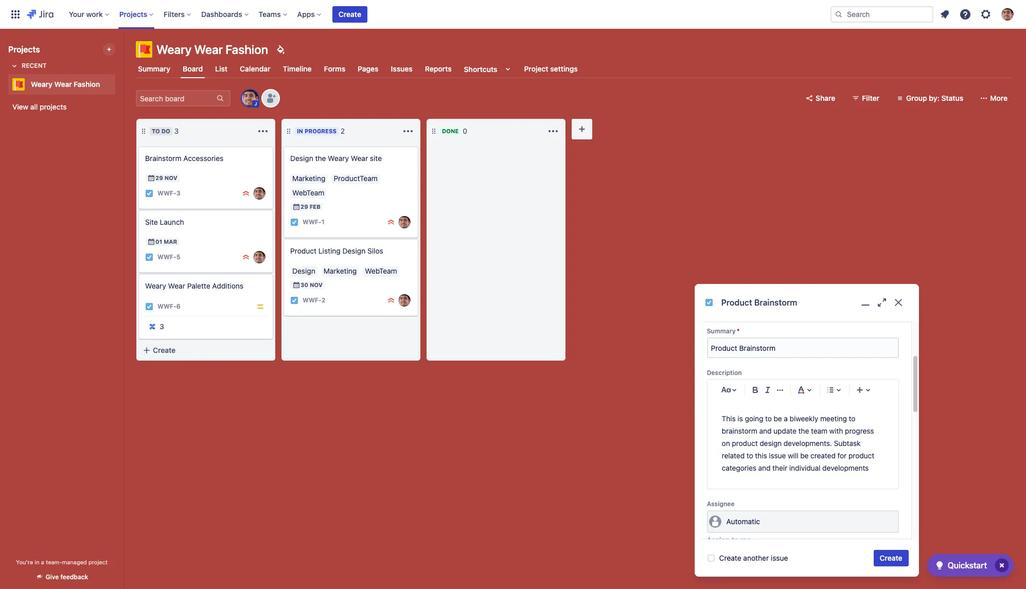 Task type: locate. For each thing, give the bounding box(es) containing it.
fashion up calendar
[[226, 42, 268, 57]]

29 up wwf-3
[[156, 175, 163, 181]]

another
[[744, 554, 769, 563]]

1 column actions menu image from the left
[[257, 125, 269, 137]]

column actions menu image
[[257, 125, 269, 137], [402, 125, 415, 137], [547, 125, 560, 137]]

column actions menu image down add people image
[[257, 125, 269, 137]]

wwf- down 01 mar
[[158, 254, 176, 261]]

product down brainstorm
[[732, 439, 758, 448]]

description
[[707, 369, 742, 377]]

1 vertical spatial product
[[722, 298, 753, 307]]

wwf- for 1
[[303, 219, 322, 226]]

summary for summary
[[138, 64, 170, 73]]

list link
[[213, 60, 230, 78]]

and down this
[[759, 464, 771, 473]]

wwf- down '30 nov'
[[303, 297, 322, 305]]

create left check 'image'
[[880, 554, 903, 563]]

product brainstorm image
[[705, 299, 713, 307]]

wwf-6 link
[[158, 302, 181, 311]]

and up design
[[760, 427, 772, 436]]

0 vertical spatial design
[[290, 154, 313, 163]]

2 horizontal spatial column actions menu image
[[547, 125, 560, 137]]

1 vertical spatial the
[[799, 427, 810, 436]]

product down subtask
[[849, 452, 875, 460]]

1 horizontal spatial 2
[[341, 127, 345, 135]]

to left the me
[[732, 536, 739, 545]]

more formatting image
[[774, 384, 787, 397]]

a up 'update'
[[784, 415, 788, 423]]

progress
[[846, 427, 875, 436]]

the
[[315, 154, 326, 163], [799, 427, 810, 436]]

0 horizontal spatial nov
[[165, 175, 177, 181]]

column actions menu image for 0
[[547, 125, 560, 137]]

banner
[[0, 0, 1027, 29]]

james peterson image
[[242, 90, 258, 107], [253, 187, 266, 200], [399, 216, 411, 229], [399, 295, 411, 307]]

wwf-2
[[303, 297, 326, 305]]

tab list containing board
[[130, 60, 1021, 78]]

weary wear fashion
[[157, 42, 268, 57], [31, 80, 100, 89]]

recent
[[22, 62, 47, 70]]

share button
[[800, 90, 842, 107]]

0 vertical spatial nov
[[165, 175, 177, 181]]

0 vertical spatial create button
[[333, 6, 368, 22]]

product for product listing design silos
[[290, 247, 317, 255]]

wwf- inside "link"
[[303, 219, 322, 226]]

column actions menu image left create column 'icon'
[[547, 125, 560, 137]]

reports link
[[423, 60, 454, 78]]

3 inside wwf-3 link
[[176, 190, 180, 197]]

summary left *
[[707, 328, 736, 335]]

2 vertical spatial highest image
[[387, 297, 395, 305]]

assign to me
[[707, 536, 751, 545]]

0 horizontal spatial product
[[290, 247, 317, 255]]

be right will
[[801, 452, 809, 460]]

wear left site
[[351, 154, 368, 163]]

dismiss quickstart image
[[994, 558, 1011, 574]]

1 vertical spatial design
[[343, 247, 366, 255]]

0 horizontal spatial projects
[[8, 45, 40, 54]]

wwf- inside "link"
[[303, 297, 322, 305]]

task image for product listing design silos
[[290, 297, 299, 305]]

1 horizontal spatial weary wear fashion
[[157, 42, 268, 57]]

settings image
[[980, 8, 993, 20]]

0 vertical spatial projects
[[119, 10, 147, 18]]

29 feb
[[301, 203, 321, 210]]

wear up list
[[194, 42, 223, 57]]

column actions menu image left the 'done'
[[402, 125, 415, 137]]

2 right progress
[[341, 127, 345, 135]]

and
[[760, 427, 772, 436], [759, 464, 771, 473]]

weary wear fashion up view all projects link
[[31, 80, 100, 89]]

0 vertical spatial brainstorm
[[145, 154, 182, 163]]

fashion
[[226, 42, 268, 57], [74, 80, 100, 89]]

1 vertical spatial 2
[[322, 297, 326, 305]]

wwf-
[[158, 190, 176, 197], [303, 219, 322, 226], [158, 254, 176, 261], [303, 297, 322, 305], [158, 303, 176, 311]]

james peterson image for wwf-3
[[253, 187, 266, 200]]

weary wear palette additions
[[145, 282, 244, 290]]

update
[[774, 427, 797, 436]]

weary wear fashion link
[[8, 74, 111, 95]]

1 horizontal spatial the
[[799, 427, 810, 436]]

automatic image
[[709, 516, 722, 528]]

done 0
[[442, 127, 468, 135]]

minimize image
[[860, 297, 872, 309]]

2 horizontal spatial create button
[[874, 550, 909, 567]]

primary element
[[6, 0, 831, 29]]

0 horizontal spatial 2
[[322, 297, 326, 305]]

fashion left add to starred image
[[74, 80, 100, 89]]

create column image
[[576, 123, 589, 135]]

weary wear fashion up list
[[157, 42, 268, 57]]

1 vertical spatial nov
[[310, 282, 323, 288]]

3
[[174, 127, 179, 135], [176, 190, 180, 197], [160, 322, 164, 331]]

nov up wwf-3
[[165, 175, 177, 181]]

design down in
[[290, 154, 313, 163]]

1 vertical spatial 3
[[176, 190, 180, 197]]

weary
[[157, 42, 192, 57], [31, 80, 52, 89], [328, 154, 349, 163], [145, 282, 166, 290]]

projects up the recent
[[8, 45, 40, 54]]

0 horizontal spatial product
[[732, 439, 758, 448]]

issue inside this is going to be a biweekly meeting to brainstorm and update the team with progress on product design developments. subtask related to this issue will be created for product categories and their individual developments
[[769, 452, 786, 460]]

you're in a team-managed project
[[16, 559, 108, 566]]

29 left feb
[[301, 203, 308, 210]]

banner containing your work
[[0, 0, 1027, 29]]

task image down 29 november 2023 icon
[[145, 189, 153, 198]]

2 task image from the top
[[145, 253, 153, 262]]

quickstart button
[[928, 555, 1014, 577]]

wwf- for 5
[[158, 254, 176, 261]]

01 march 2024 image
[[147, 238, 156, 246]]

task image down 01 march 2024 icon
[[145, 253, 153, 262]]

1 task image from the top
[[145, 189, 153, 198]]

create another issue
[[720, 554, 789, 563]]

filter
[[863, 94, 880, 102]]

summary for summary *
[[707, 328, 736, 335]]

29 for 29 feb
[[301, 203, 308, 210]]

check image
[[934, 560, 946, 572]]

go full screen image
[[876, 297, 889, 309]]

0 horizontal spatial the
[[315, 154, 326, 163]]

weary down the recent
[[31, 80, 52, 89]]

1 vertical spatial product
[[849, 452, 875, 460]]

brainstorm accessories
[[145, 154, 224, 163]]

medium image
[[256, 303, 265, 311]]

me
[[741, 536, 751, 545]]

product
[[290, 247, 317, 255], [722, 298, 753, 307]]

product brainstorm
[[722, 298, 798, 307]]

discard & close image
[[893, 297, 905, 309]]

1 horizontal spatial nov
[[310, 282, 323, 288]]

timeline
[[283, 64, 312, 73]]

0 vertical spatial a
[[784, 415, 788, 423]]

collapse recent projects image
[[8, 60, 21, 72]]

your work button
[[66, 6, 113, 22]]

james peterson image for wwf-2
[[399, 295, 411, 307]]

this
[[722, 415, 736, 423]]

1 vertical spatial highest image
[[242, 253, 250, 262]]

do
[[162, 128, 170, 134]]

1 vertical spatial 29
[[301, 203, 308, 210]]

more button
[[974, 90, 1014, 107]]

product right product brainstorm image
[[722, 298, 753, 307]]

team-
[[46, 559, 62, 566]]

0 vertical spatial highest image
[[242, 189, 250, 198]]

team
[[811, 427, 828, 436]]

tab list
[[130, 60, 1021, 78]]

timeline link
[[281, 60, 314, 78]]

you're
[[16, 559, 33, 566]]

design the weary wear site
[[290, 154, 382, 163]]

0 horizontal spatial create button
[[136, 341, 275, 360]]

meeting
[[821, 415, 847, 423]]

filters button
[[161, 6, 195, 22]]

design
[[290, 154, 313, 163], [343, 247, 366, 255]]

the down 'biweekly'
[[799, 427, 810, 436]]

wwf- up 3 button
[[158, 303, 176, 311]]

0 vertical spatial summary
[[138, 64, 170, 73]]

0 horizontal spatial summary
[[138, 64, 170, 73]]

0 vertical spatial the
[[315, 154, 326, 163]]

1 horizontal spatial a
[[784, 415, 788, 423]]

1 horizontal spatial brainstorm
[[755, 298, 798, 307]]

wwf- down 29 nov
[[158, 190, 176, 197]]

be up 'update'
[[774, 415, 783, 423]]

0 horizontal spatial a
[[41, 559, 44, 566]]

1 horizontal spatial projects
[[119, 10, 147, 18]]

1 vertical spatial summary
[[707, 328, 736, 335]]

design left the 'silos' at the top of the page
[[343, 247, 366, 255]]

0 horizontal spatial brainstorm
[[145, 154, 182, 163]]

3 down the wwf-6 link
[[160, 322, 164, 331]]

product left listing
[[290, 247, 317, 255]]

task image left the wwf-2 "link"
[[290, 297, 299, 305]]

project
[[524, 64, 549, 73]]

1 horizontal spatial create button
[[333, 6, 368, 22]]

30 november 2023 image
[[292, 281, 301, 289], [292, 281, 301, 289]]

projects right the work
[[119, 10, 147, 18]]

task image
[[290, 218, 299, 227], [290, 297, 299, 305], [145, 303, 153, 311]]

projects button
[[116, 6, 158, 22]]

a right in
[[41, 559, 44, 566]]

james peterson image
[[253, 251, 266, 264]]

0 vertical spatial issue
[[769, 452, 786, 460]]

1 horizontal spatial design
[[343, 247, 366, 255]]

3 down 29 nov
[[176, 190, 180, 197]]

summary up search board text field
[[138, 64, 170, 73]]

sidebar navigation image
[[112, 41, 135, 62]]

wwf- down 29 feb
[[303, 219, 322, 226]]

1 horizontal spatial product
[[722, 298, 753, 307]]

None text field
[[708, 339, 898, 357]]

1 vertical spatial a
[[41, 559, 44, 566]]

0 horizontal spatial fashion
[[74, 80, 100, 89]]

1 horizontal spatial be
[[801, 452, 809, 460]]

wwf-5
[[158, 254, 180, 261]]

wwf-1 link
[[303, 218, 325, 227]]

29
[[156, 175, 163, 181], [301, 203, 308, 210]]

view all projects
[[12, 102, 67, 111]]

0 vertical spatial fashion
[[226, 42, 268, 57]]

2 down '30 nov'
[[322, 297, 326, 305]]

to left this
[[747, 452, 754, 460]]

2 vertical spatial 3
[[160, 322, 164, 331]]

to right the going
[[766, 415, 772, 423]]

2 column actions menu image from the left
[[402, 125, 415, 137]]

create button
[[333, 6, 368, 22], [136, 341, 275, 360], [874, 550, 909, 567]]

column actions menu image for 3
[[257, 125, 269, 137]]

0 vertical spatial 2
[[341, 127, 345, 135]]

1 horizontal spatial summary
[[707, 328, 736, 335]]

29 february 2024 image
[[292, 203, 301, 211], [292, 203, 301, 211]]

0 vertical spatial 3
[[174, 127, 179, 135]]

your work
[[69, 10, 103, 18]]

in progress 2
[[297, 127, 345, 135]]

1 vertical spatial task image
[[145, 253, 153, 262]]

issue up their
[[769, 452, 786, 460]]

wear up 6
[[168, 282, 185, 290]]

list
[[215, 64, 228, 73]]

3 column actions menu image from the left
[[547, 125, 560, 137]]

0 vertical spatial task image
[[145, 189, 153, 198]]

0 vertical spatial and
[[760, 427, 772, 436]]

help image
[[960, 8, 972, 20]]

1 vertical spatial fashion
[[74, 80, 100, 89]]

filters
[[164, 10, 185, 18]]

task image left the wwf-6 link
[[145, 303, 153, 311]]

nov for 30 nov
[[310, 282, 323, 288]]

2 vertical spatial create button
[[874, 550, 909, 567]]

1 vertical spatial and
[[759, 464, 771, 473]]

issue right another
[[771, 554, 789, 563]]

0 horizontal spatial weary wear fashion
[[31, 80, 100, 89]]

0 horizontal spatial be
[[774, 415, 783, 423]]

1 horizontal spatial 29
[[301, 203, 308, 210]]

1 horizontal spatial fashion
[[226, 42, 268, 57]]

0 vertical spatial product
[[732, 439, 758, 448]]

the down progress
[[315, 154, 326, 163]]

summary *
[[707, 328, 740, 335]]

0 vertical spatial weary wear fashion
[[157, 42, 268, 57]]

0 vertical spatial 29
[[156, 175, 163, 181]]

product
[[732, 439, 758, 448], [849, 452, 875, 460]]

brainstorm
[[722, 427, 758, 436]]

to inside button
[[732, 536, 739, 545]]

developments.
[[784, 439, 833, 448]]

nov right the "30"
[[310, 282, 323, 288]]

work
[[86, 10, 103, 18]]

0 horizontal spatial 29
[[156, 175, 163, 181]]

this
[[756, 452, 768, 460]]

task image left wwf-1 "link"
[[290, 218, 299, 227]]

on
[[722, 439, 730, 448]]

task image for brainstorm accessories
[[145, 189, 153, 198]]

highest image
[[242, 189, 250, 198], [242, 253, 250, 262], [387, 297, 395, 305]]

0 horizontal spatial column actions menu image
[[257, 125, 269, 137]]

to
[[152, 128, 160, 134]]

create right apps dropdown button
[[339, 10, 361, 18]]

1 horizontal spatial column actions menu image
[[402, 125, 415, 137]]

nov for 29 nov
[[165, 175, 177, 181]]

3 right do
[[174, 127, 179, 135]]

task image
[[145, 189, 153, 198], [145, 253, 153, 262]]

0 vertical spatial product
[[290, 247, 317, 255]]

quickstart
[[948, 561, 988, 571]]

bold ⌘b image
[[750, 384, 762, 397]]

jira image
[[27, 8, 53, 20], [27, 8, 53, 20]]

01
[[156, 238, 162, 245]]

confluence image
[[148, 323, 157, 331], [148, 323, 157, 331]]

automatic
[[727, 518, 761, 526]]

wwf- for 3
[[158, 190, 176, 197]]

0 horizontal spatial design
[[290, 154, 313, 163]]

appswitcher icon image
[[9, 8, 22, 20]]

accessories
[[183, 154, 224, 163]]



Task type: vqa. For each thing, say whether or not it's contained in the screenshot.
topmost the '0'
no



Task type: describe. For each thing, give the bounding box(es) containing it.
group
[[907, 94, 928, 102]]

to up the progress at the bottom right of page
[[849, 415, 856, 423]]

*
[[737, 328, 740, 335]]

your
[[69, 10, 84, 18]]

1 vertical spatial create button
[[136, 341, 275, 360]]

teams button
[[256, 6, 291, 22]]

is
[[738, 415, 743, 423]]

site
[[370, 154, 382, 163]]

this is going to be a biweekly meeting to brainstorm and update the team with progress on product design developments. subtask related to this issue will be created for product categories and their individual developments
[[722, 415, 877, 473]]

01 march 2024 image
[[147, 238, 156, 246]]

your profile and settings image
[[1002, 8, 1014, 20]]

Search board text field
[[137, 91, 215, 106]]

highest image
[[387, 218, 395, 227]]

1 vertical spatial be
[[801, 452, 809, 460]]

5
[[176, 254, 180, 261]]

wwf- for 2
[[303, 297, 322, 305]]

1 vertical spatial brainstorm
[[755, 298, 798, 307]]

create down assign to me button
[[720, 554, 742, 563]]

wwf-5 link
[[158, 253, 180, 262]]

create button inside the 'primary' element
[[333, 6, 368, 22]]

developments
[[823, 464, 869, 473]]

1 vertical spatial issue
[[771, 554, 789, 563]]

categories
[[722, 464, 757, 473]]

project
[[89, 559, 108, 566]]

issues
[[391, 64, 413, 73]]

wwf-3 link
[[158, 189, 180, 198]]

shortcuts
[[464, 65, 498, 73]]

biweekly
[[790, 415, 819, 423]]

1
[[322, 219, 325, 226]]

site launch
[[145, 218, 184, 227]]

lists image
[[825, 384, 837, 397]]

0 vertical spatial be
[[774, 415, 783, 423]]

wwf-2 link
[[303, 296, 326, 305]]

group by: status
[[907, 94, 964, 102]]

listing
[[319, 247, 341, 255]]

wwf- for 6
[[158, 303, 176, 311]]

project settings link
[[522, 60, 580, 78]]

status
[[942, 94, 964, 102]]

product listing design silos
[[290, 247, 384, 255]]

by:
[[930, 94, 940, 102]]

to do 3
[[152, 127, 179, 135]]

their
[[773, 464, 788, 473]]

fashion inside weary wear fashion link
[[74, 80, 100, 89]]

pages link
[[356, 60, 381, 78]]

assign to me button
[[707, 536, 751, 546]]

design
[[760, 439, 782, 448]]

summary link
[[136, 60, 172, 78]]

add people image
[[265, 92, 277, 105]]

highest image for site launch
[[242, 253, 250, 262]]

add to starred image
[[112, 78, 125, 91]]

dashboards button
[[198, 6, 253, 22]]

dashboards
[[201, 10, 242, 18]]

1 vertical spatial weary wear fashion
[[31, 80, 100, 89]]

search image
[[835, 10, 843, 18]]

pages
[[358, 64, 379, 73]]

calendar link
[[238, 60, 273, 78]]

settings
[[551, 64, 578, 73]]

Description - Main content area, start typing to enter text. text field
[[722, 413, 884, 475]]

james peterson image for wwf-1
[[399, 216, 411, 229]]

product for product brainstorm
[[722, 298, 753, 307]]

wear up view all projects link
[[54, 80, 72, 89]]

forms link
[[322, 60, 348, 78]]

done
[[442, 128, 459, 134]]

text styles image
[[720, 384, 733, 397]]

projects inside projects dropdown button
[[119, 10, 147, 18]]

1 vertical spatial projects
[[8, 45, 40, 54]]

view
[[12, 102, 28, 111]]

29 for 29 nov
[[156, 175, 163, 181]]

weary up board
[[157, 42, 192, 57]]

issues link
[[389, 60, 415, 78]]

1 horizontal spatial product
[[849, 452, 875, 460]]

related
[[722, 452, 745, 460]]

additions
[[212, 282, 244, 290]]

palette
[[187, 282, 210, 290]]

create down 3 button
[[153, 346, 176, 355]]

share
[[816, 94, 836, 102]]

29 november 2023 image
[[147, 174, 156, 182]]

set background color image
[[275, 43, 287, 56]]

give feedback
[[46, 574, 88, 581]]

in
[[35, 559, 39, 566]]

projects
[[40, 102, 67, 111]]

highest image for brainstorm accessories
[[242, 189, 250, 198]]

weary down in progress 2
[[328, 154, 349, 163]]

for
[[838, 452, 847, 460]]

more
[[991, 94, 1008, 102]]

notifications image
[[939, 8, 952, 20]]

3 button
[[145, 321, 167, 333]]

a inside this is going to be a biweekly meeting to brainstorm and update the team with progress on product design developments. subtask related to this issue will be created for product categories and their individual developments
[[784, 415, 788, 423]]

apps button
[[294, 6, 325, 22]]

weary up wwf-6
[[145, 282, 166, 290]]

apps
[[297, 10, 315, 18]]

all
[[30, 102, 38, 111]]

going
[[745, 415, 764, 423]]

progress
[[305, 128, 337, 134]]

calendar
[[240, 64, 271, 73]]

the inside this is going to be a biweekly meeting to brainstorm and update the team with progress on product design developments. subtask related to this issue will be created for product categories and their individual developments
[[799, 427, 810, 436]]

29 november 2023 image
[[147, 174, 156, 182]]

3 inside 3 button
[[160, 322, 164, 331]]

feb
[[310, 203, 321, 210]]

launch
[[160, 218, 184, 227]]

29 nov
[[156, 175, 177, 181]]

managed
[[62, 559, 87, 566]]

task image for site launch
[[145, 253, 153, 262]]

filter button
[[846, 90, 886, 107]]

site
[[145, 218, 158, 227]]

create project image
[[105, 45, 113, 54]]

italic ⌘i image
[[762, 384, 774, 397]]

silos
[[368, 247, 384, 255]]

individual
[[790, 464, 821, 473]]

2 inside "link"
[[322, 297, 326, 305]]

assign
[[707, 536, 730, 545]]

give
[[46, 574, 59, 581]]

task image for design the weary wear site
[[290, 218, 299, 227]]

Search field
[[831, 6, 934, 22]]

shortcuts button
[[462, 60, 516, 78]]

give feedback button
[[29, 569, 94, 586]]

create inside the 'primary' element
[[339, 10, 361, 18]]

reports
[[425, 64, 452, 73]]

0
[[463, 127, 468, 135]]

6
[[176, 303, 181, 311]]



